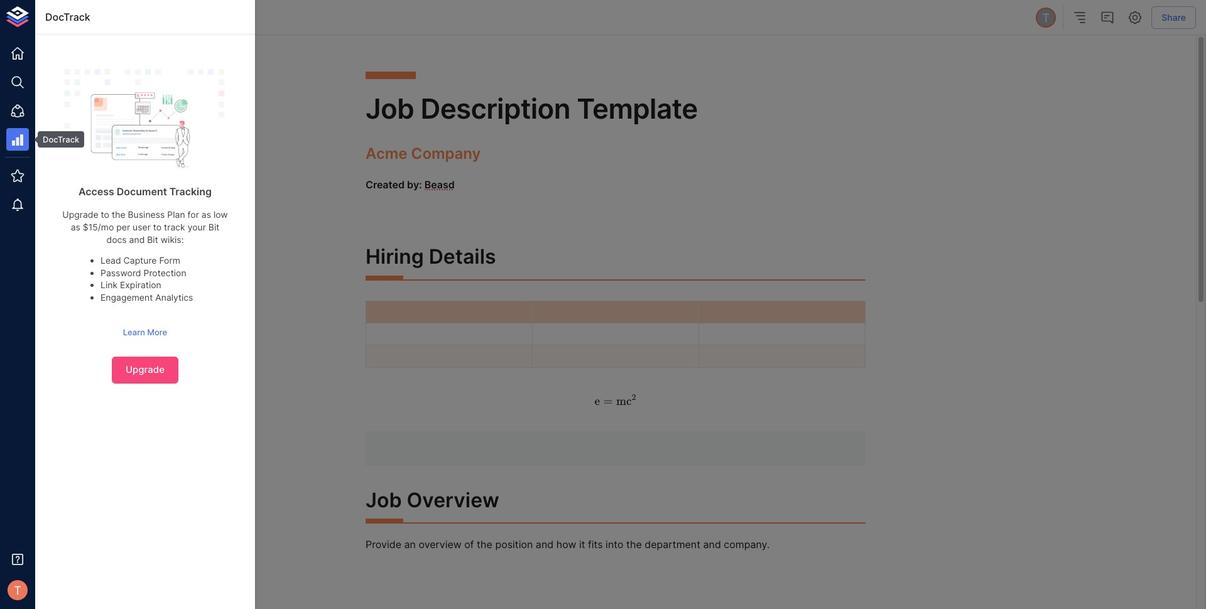Task type: locate. For each thing, give the bounding box(es) containing it.
bit right the and
[[147, 234, 158, 245]]

engagement
[[101, 292, 153, 303]]

upgrade up $15/mo
[[62, 209, 98, 220]]

to right 'user'
[[153, 222, 162, 232]]

upgrade for upgrade to the business plan for as low as $15/mo per user to track your bit docs and bit wikis:
[[62, 209, 98, 220]]

document
[[117, 185, 167, 198]]

bit
[[208, 222, 219, 232], [147, 234, 158, 245]]

your
[[188, 222, 206, 232]]

1 vertical spatial to
[[153, 222, 162, 232]]

0 vertical spatial t button
[[1034, 6, 1058, 30]]

1 vertical spatial t button
[[4, 577, 31, 604]]

show wiki image
[[49, 10, 64, 25]]

lead capture form password protection link expiration engagement analytics
[[101, 255, 193, 303]]

docs
[[106, 234, 127, 245]]

0 vertical spatial t
[[1042, 11, 1050, 24]]

access document tracking
[[79, 185, 212, 198]]

to left the on the top of page
[[101, 209, 109, 220]]

t button
[[1034, 6, 1058, 30], [4, 577, 31, 604]]

doctrack
[[45, 11, 90, 23], [43, 134, 79, 144]]

0 horizontal spatial t
[[14, 584, 21, 597]]

0 vertical spatial upgrade
[[62, 209, 98, 220]]

1 horizontal spatial t button
[[1034, 6, 1058, 30]]

user
[[133, 222, 151, 232]]

1 horizontal spatial as
[[202, 209, 211, 220]]

access
[[79, 185, 114, 198]]

upgrade inside button
[[126, 364, 165, 376]]

doctrack tooltip
[[29, 131, 84, 148]]

to
[[101, 209, 109, 220], [153, 222, 162, 232]]

0 horizontal spatial bit
[[147, 234, 158, 245]]

upgrade to the business plan for as low as $15/mo per user to track your bit docs and bit wikis:
[[62, 209, 228, 245]]

0 horizontal spatial as
[[71, 222, 80, 232]]

as left $15/mo
[[71, 222, 80, 232]]

upgrade
[[62, 209, 98, 220], [126, 364, 165, 376]]

as
[[202, 209, 211, 220], [71, 222, 80, 232]]

1 horizontal spatial upgrade
[[126, 364, 165, 376]]

0 vertical spatial as
[[202, 209, 211, 220]]

link
[[101, 280, 117, 290]]

learn
[[123, 327, 145, 337]]

1 vertical spatial as
[[71, 222, 80, 232]]

1 horizontal spatial bit
[[208, 222, 219, 232]]

1 vertical spatial t
[[14, 584, 21, 597]]

analytics
[[155, 292, 193, 303]]

0 horizontal spatial upgrade
[[62, 209, 98, 220]]

0 horizontal spatial to
[[101, 209, 109, 220]]

upgrade inside upgrade to the business plan for as low as $15/mo per user to track your bit docs and bit wikis:
[[62, 209, 98, 220]]

password
[[101, 267, 141, 278]]

as right "for"
[[202, 209, 211, 220]]

1 horizontal spatial t
[[1042, 11, 1050, 24]]

0 vertical spatial bit
[[208, 222, 219, 232]]

$15/mo
[[83, 222, 114, 232]]

bit down low
[[208, 222, 219, 232]]

upgrade for upgrade
[[126, 364, 165, 376]]

business
[[128, 209, 165, 220]]

1 vertical spatial doctrack
[[43, 134, 79, 144]]

1 horizontal spatial to
[[153, 222, 162, 232]]

per
[[116, 222, 130, 232]]

comments image
[[1100, 10, 1115, 25]]

doctrack inside doctrack tooltip
[[43, 134, 79, 144]]

low
[[214, 209, 228, 220]]

upgrade down learn more button
[[126, 364, 165, 376]]

t for leftmost t button
[[14, 584, 21, 597]]

share button
[[1152, 6, 1196, 29]]

1 vertical spatial upgrade
[[126, 364, 165, 376]]

form
[[159, 255, 180, 266]]

0 horizontal spatial t button
[[4, 577, 31, 604]]

t
[[1042, 11, 1050, 24], [14, 584, 21, 597]]



Task type: vqa. For each thing, say whether or not it's contained in the screenshot.
Business
yes



Task type: describe. For each thing, give the bounding box(es) containing it.
plan
[[167, 209, 185, 220]]

and
[[129, 234, 145, 245]]

track
[[164, 222, 185, 232]]

1 vertical spatial bit
[[147, 234, 158, 245]]

more
[[147, 327, 167, 337]]

t for topmost t button
[[1042, 11, 1050, 24]]

for
[[188, 209, 199, 220]]

share
[[1162, 12, 1186, 22]]

0 vertical spatial to
[[101, 209, 109, 220]]

table of contents image
[[1072, 10, 1088, 25]]

learn more button
[[120, 323, 170, 342]]

capture
[[123, 255, 157, 266]]

protection
[[144, 267, 186, 278]]

the
[[112, 209, 125, 220]]

learn more
[[123, 327, 167, 337]]

go back image
[[82, 10, 97, 25]]

expiration
[[120, 280, 161, 290]]

settings image
[[1128, 10, 1143, 25]]

upgrade button
[[112, 357, 178, 384]]

0 vertical spatial doctrack
[[45, 11, 90, 23]]

tracking
[[169, 185, 212, 198]]

lead
[[101, 255, 121, 266]]

wikis:
[[161, 234, 184, 245]]



